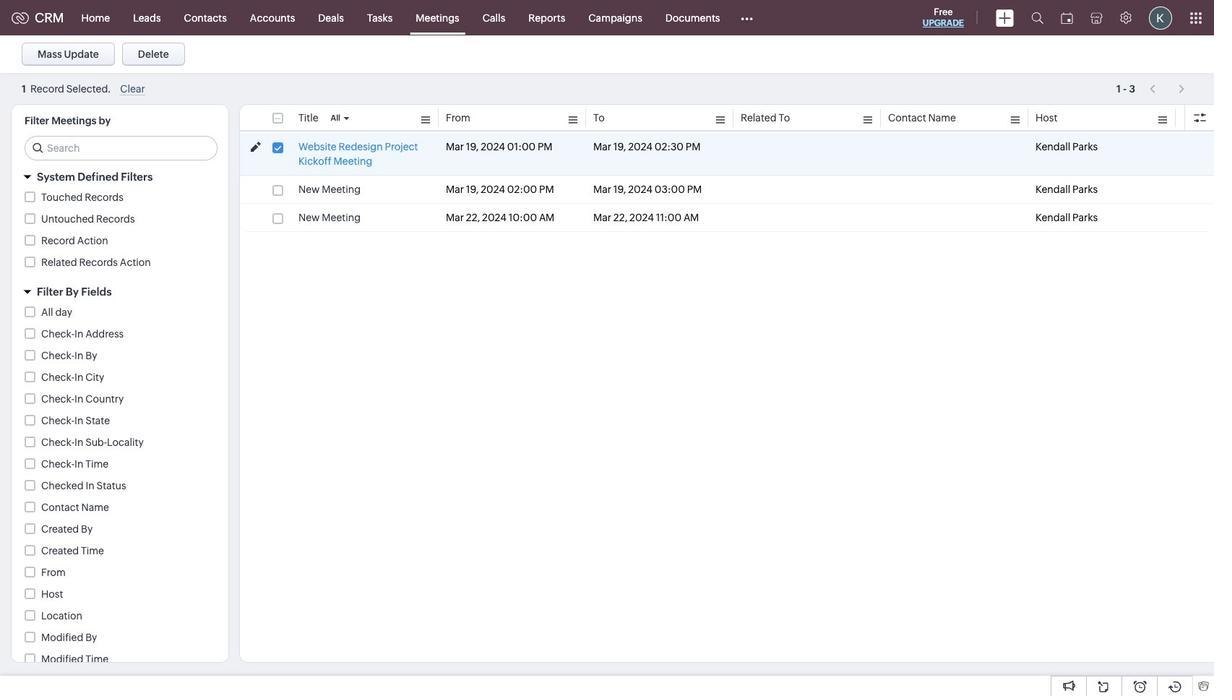 Task type: locate. For each thing, give the bounding box(es) containing it.
Other Modules field
[[732, 6, 763, 29]]

navigation
[[1143, 78, 1193, 99], [1143, 79, 1193, 100]]

search image
[[1032, 12, 1044, 24]]

search element
[[1023, 0, 1053, 35]]

row group
[[240, 133, 1215, 232]]

logo image
[[12, 12, 29, 23]]



Task type: vqa. For each thing, say whether or not it's contained in the screenshot.
:
no



Task type: describe. For each thing, give the bounding box(es) containing it.
2 navigation from the top
[[1143, 79, 1193, 100]]

Search text field
[[25, 137, 217, 160]]

create menu image
[[996, 9, 1014, 26]]

1 navigation from the top
[[1143, 78, 1193, 99]]

profile image
[[1150, 6, 1173, 29]]

calendar image
[[1061, 12, 1074, 23]]

profile element
[[1141, 0, 1182, 35]]

create menu element
[[988, 0, 1023, 35]]



